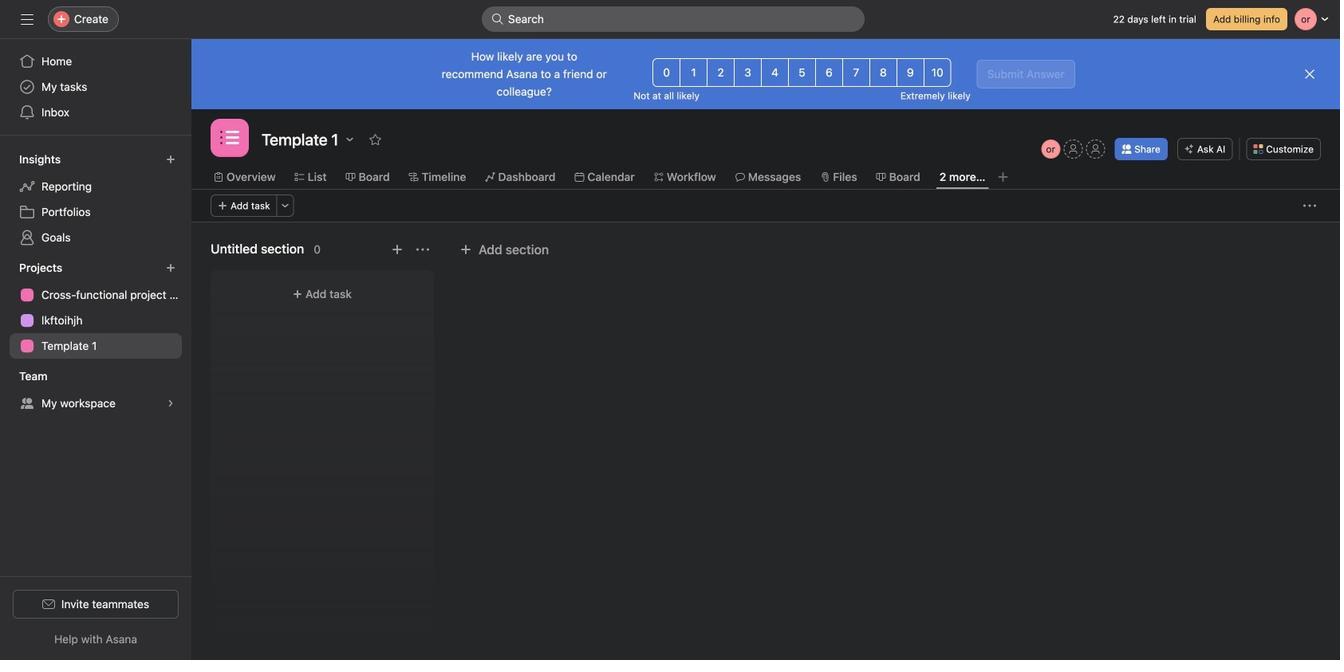 Task type: vqa. For each thing, say whether or not it's contained in the screenshot.
GLOBAL element
yes



Task type: describe. For each thing, give the bounding box(es) containing it.
add task image
[[391, 243, 404, 256]]

you've reached the maximum number of tabs. remove a tab to add a new one. image
[[997, 171, 1010, 184]]

dismiss image
[[1304, 68, 1316, 81]]

global element
[[0, 39, 191, 135]]

add to starred image
[[369, 133, 382, 146]]



Task type: locate. For each thing, give the bounding box(es) containing it.
more actions image
[[1304, 199, 1316, 212]]

None radio
[[680, 58, 708, 87], [707, 58, 735, 87], [734, 58, 762, 87], [761, 58, 789, 87], [788, 58, 816, 87], [815, 58, 843, 87], [870, 58, 897, 87], [897, 58, 925, 87], [680, 58, 708, 87], [707, 58, 735, 87], [734, 58, 762, 87], [761, 58, 789, 87], [788, 58, 816, 87], [815, 58, 843, 87], [870, 58, 897, 87], [897, 58, 925, 87]]

hide sidebar image
[[21, 13, 34, 26]]

insights element
[[0, 145, 191, 254]]

option group
[[653, 58, 952, 87]]

more section actions image
[[416, 243, 429, 256]]

list image
[[220, 128, 239, 148]]

list box
[[482, 6, 865, 32]]

None radio
[[653, 58, 681, 87], [842, 58, 870, 87], [924, 58, 952, 87], [653, 58, 681, 87], [842, 58, 870, 87], [924, 58, 952, 87]]

manage project members image
[[1041, 140, 1061, 159]]

projects element
[[0, 254, 191, 362]]

teams element
[[0, 362, 191, 420]]

prominent image
[[491, 13, 504, 26]]



